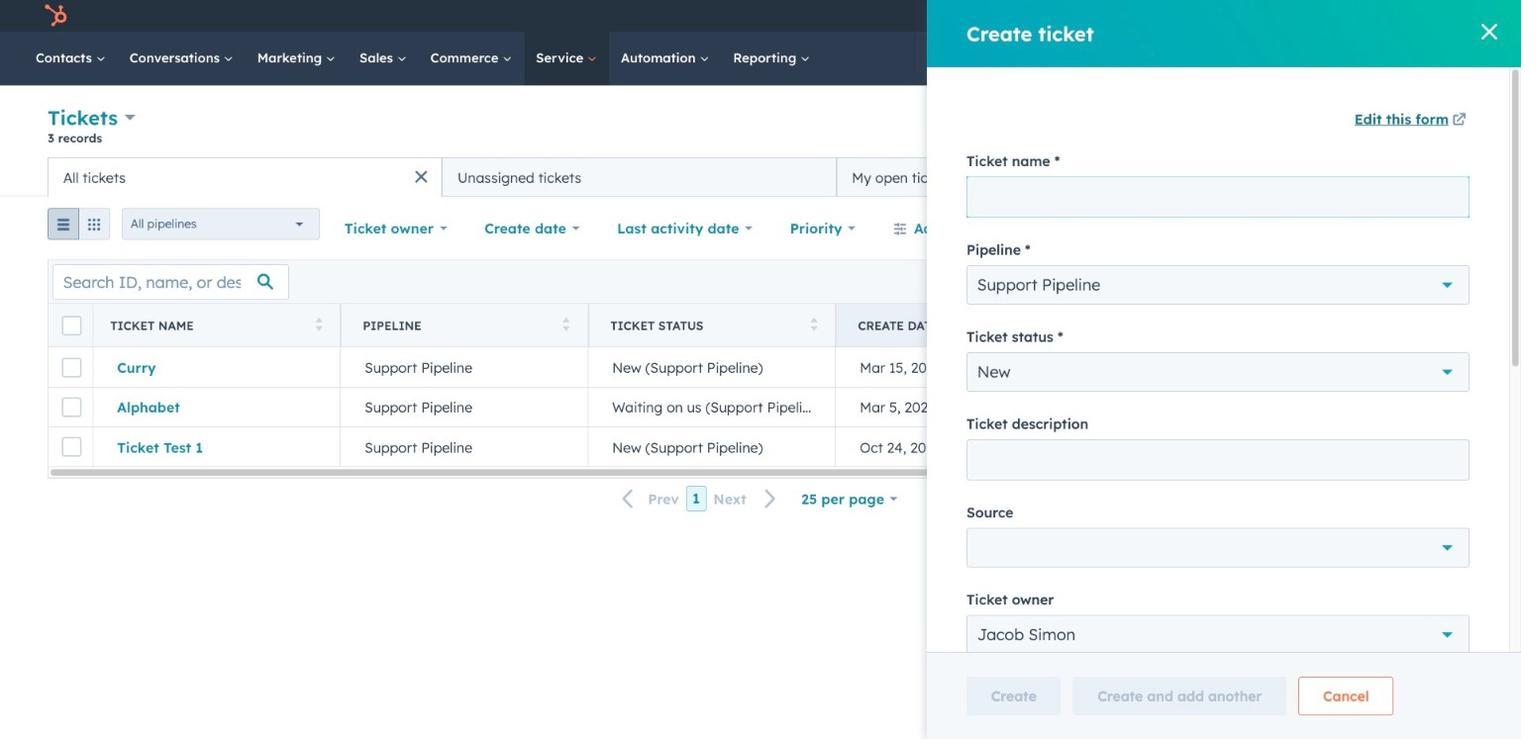 Task type: describe. For each thing, give the bounding box(es) containing it.
Search ID, name, or description search field
[[52, 264, 289, 300]]

3 press to sort. element from the left
[[811, 318, 818, 335]]

pagination navigation
[[611, 486, 789, 513]]

jacob simon image
[[1353, 7, 1371, 25]]

press to sort. image for third press to sort. element from the right
[[315, 318, 323, 332]]

2 press to sort. element from the left
[[563, 318, 570, 335]]

1 press to sort. element from the left
[[315, 318, 323, 335]]



Task type: vqa. For each thing, say whether or not it's contained in the screenshot.
topmost should
no



Task type: locate. For each thing, give the bounding box(es) containing it.
descending sort. press to sort ascending. image
[[1058, 318, 1066, 332]]

0 horizontal spatial press to sort. image
[[315, 318, 323, 332]]

press to sort. image for first press to sort. element from the right
[[811, 318, 818, 332]]

2 horizontal spatial press to sort. image
[[811, 318, 818, 332]]

descending sort. press to sort ascending. element
[[1058, 318, 1066, 335]]

marketplaces image
[[1203, 9, 1221, 27]]

0 horizontal spatial press to sort. element
[[315, 318, 323, 335]]

2 horizontal spatial press to sort. element
[[811, 318, 818, 335]]

menu
[[1059, 0, 1498, 32]]

group
[[48, 209, 110, 248]]

1 horizontal spatial press to sort. element
[[563, 318, 570, 335]]

2 press to sort. image from the left
[[563, 318, 570, 332]]

banner
[[48, 103, 1474, 157]]

press to sort. element
[[315, 318, 323, 335], [563, 318, 570, 335], [811, 318, 818, 335]]

press to sort. image
[[315, 318, 323, 332], [563, 318, 570, 332], [811, 318, 818, 332]]

press to sort. image for 2nd press to sort. element from left
[[563, 318, 570, 332]]

1 horizontal spatial press to sort. image
[[563, 318, 570, 332]]

Search HubSpot search field
[[1243, 42, 1452, 75]]

1 press to sort. image from the left
[[315, 318, 323, 332]]

3 press to sort. image from the left
[[811, 318, 818, 332]]



